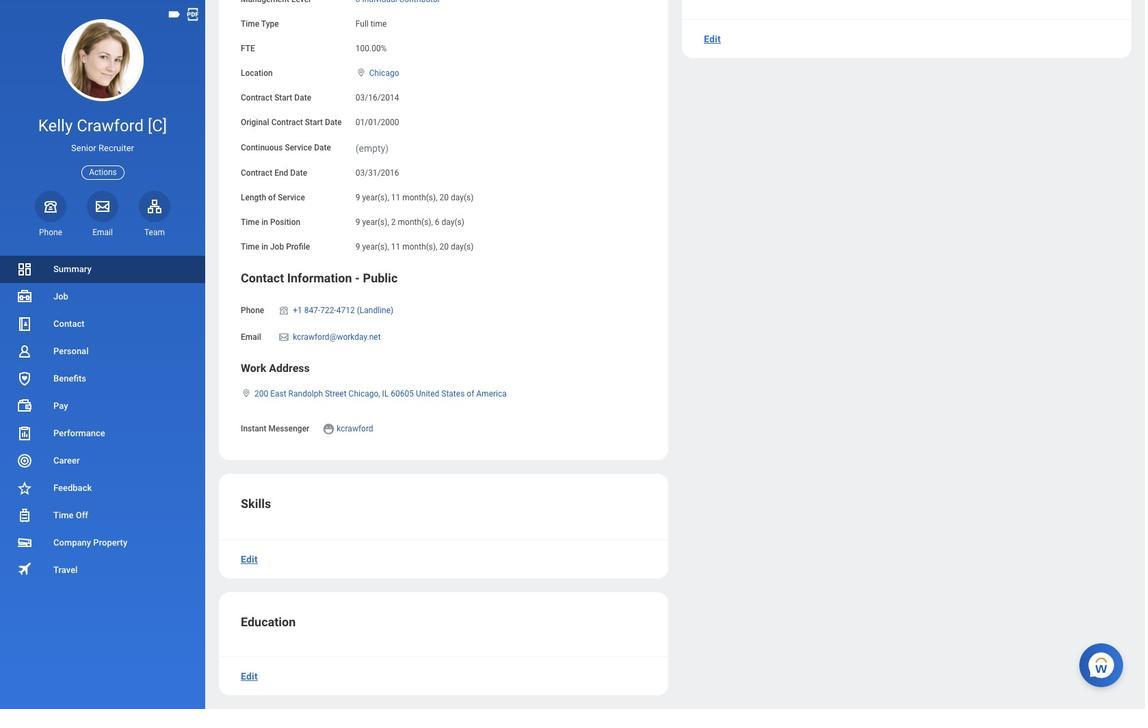 Task type: locate. For each thing, give the bounding box(es) containing it.
contract start date element
[[356, 85, 399, 104]]

job inside "link"
[[53, 291, 68, 302]]

time
[[241, 19, 259, 29], [241, 218, 259, 227], [241, 243, 259, 252], [53, 510, 74, 521]]

1 9 year(s), 11 month(s), 20 day(s) from the top
[[356, 193, 474, 203]]

0 horizontal spatial start
[[274, 93, 292, 103]]

20
[[440, 193, 449, 203], [440, 243, 449, 252]]

contract down location
[[241, 93, 272, 103]]

20 for length of service
[[440, 193, 449, 203]]

full time element
[[356, 16, 387, 29]]

date down original contract start date
[[314, 143, 331, 152]]

0 horizontal spatial job
[[53, 291, 68, 302]]

mail image
[[94, 198, 111, 215], [278, 332, 290, 343]]

2 vertical spatial 9
[[356, 243, 360, 252]]

year(s), up the public
[[362, 243, 389, 252]]

0 vertical spatial contract
[[241, 93, 272, 103]]

contact
[[241, 271, 284, 285], [53, 319, 85, 329]]

2 9 year(s), 11 month(s), 20 day(s) from the top
[[356, 243, 474, 252]]

feedback
[[53, 483, 92, 493]]

2
[[391, 218, 396, 227]]

phone image
[[278, 305, 290, 316]]

11 inside "length of service" element
[[391, 193, 400, 203]]

in
[[262, 218, 268, 227], [262, 243, 268, 252]]

year(s), inside time in position element
[[362, 218, 389, 227]]

crawford
[[77, 116, 144, 135]]

1 horizontal spatial contact
[[241, 271, 284, 285]]

job left profile
[[270, 243, 284, 252]]

month(s), inside time in position element
[[398, 218, 433, 227]]

0 vertical spatial 9 year(s), 11 month(s), 20 day(s)
[[356, 193, 474, 203]]

job down summary
[[53, 291, 68, 302]]

day(s) inside time in job profile element
[[451, 243, 474, 252]]

edit button
[[699, 25, 727, 53], [235, 546, 263, 573], [235, 663, 263, 690]]

month(s), for time in position
[[398, 218, 433, 227]]

0 vertical spatial contact
[[241, 271, 284, 285]]

list
[[0, 256, 205, 584]]

randolph
[[288, 389, 323, 399]]

0 vertical spatial year(s),
[[362, 193, 389, 203]]

0 vertical spatial in
[[262, 218, 268, 227]]

phone button
[[35, 191, 66, 238]]

contract start date
[[241, 93, 311, 103]]

service up position
[[278, 193, 305, 203]]

0 horizontal spatial contact
[[53, 319, 85, 329]]

month(s),
[[402, 193, 438, 203], [398, 218, 433, 227], [402, 243, 438, 252]]

1 horizontal spatial location image
[[356, 68, 367, 78]]

200 east randolph street chicago, il 60605 united states of america
[[255, 389, 507, 399]]

2 9 from the top
[[356, 218, 360, 227]]

personal link
[[0, 338, 205, 365]]

year(s), for time in position
[[362, 218, 389, 227]]

0 horizontal spatial email
[[92, 228, 113, 237]]

9 up -
[[356, 243, 360, 252]]

2 11 from the top
[[391, 243, 400, 252]]

3 year(s), from the top
[[362, 243, 389, 252]]

0 vertical spatial 20
[[440, 193, 449, 203]]

3 9 from the top
[[356, 243, 360, 252]]

time in job profile
[[241, 243, 310, 252]]

day(s) for time in job profile
[[451, 243, 474, 252]]

1 vertical spatial of
[[467, 389, 474, 399]]

in down time in position on the top of page
[[262, 243, 268, 252]]

1 vertical spatial 11
[[391, 243, 400, 252]]

1 horizontal spatial job
[[270, 243, 284, 252]]

1 vertical spatial email
[[241, 332, 261, 342]]

1 vertical spatial job
[[53, 291, 68, 302]]

time down time in position on the top of page
[[241, 243, 259, 252]]

11 up 2
[[391, 193, 400, 203]]

1 vertical spatial contact
[[53, 319, 85, 329]]

phone kelly crawford [c] element
[[35, 227, 66, 238]]

time left type
[[241, 19, 259, 29]]

1 vertical spatial start
[[305, 118, 323, 128]]

senior recruiter
[[71, 143, 134, 153]]

722-
[[320, 306, 337, 315]]

0 horizontal spatial of
[[268, 193, 276, 203]]

date for 03/16/2014
[[294, 93, 311, 103]]

60605
[[391, 389, 414, 399]]

year(s), inside time in job profile element
[[362, 243, 389, 252]]

contact link
[[0, 311, 205, 338]]

service
[[285, 143, 312, 152], [278, 193, 305, 203]]

performance link
[[0, 420, 205, 447]]

company property image
[[16, 535, 33, 551]]

20 up 6
[[440, 193, 449, 203]]

contact inside group
[[241, 271, 284, 285]]

year(s), left 2
[[362, 218, 389, 227]]

0 vertical spatial phone
[[39, 228, 62, 237]]

start
[[274, 93, 292, 103], [305, 118, 323, 128]]

1 vertical spatial location image
[[241, 388, 252, 398]]

1 vertical spatial in
[[262, 243, 268, 252]]

performance
[[53, 428, 105, 439]]

0 vertical spatial edit button
[[699, 25, 727, 53]]

20 inside "length of service" element
[[440, 193, 449, 203]]

start up continuous service date
[[305, 118, 323, 128]]

1 vertical spatial 9
[[356, 218, 360, 227]]

month(s), down 9 year(s), 2 month(s), 6 day(s)
[[402, 243, 438, 252]]

month(s), for time in job profile
[[402, 243, 438, 252]]

1 vertical spatial phone
[[241, 306, 264, 315]]

20 inside time in job profile element
[[440, 243, 449, 252]]

year(s), inside "length of service" element
[[362, 193, 389, 203]]

time inside list
[[53, 510, 74, 521]]

0 vertical spatial service
[[285, 143, 312, 152]]

(empty)
[[356, 143, 389, 154]]

career link
[[0, 447, 205, 475]]

2 vertical spatial contract
[[241, 168, 272, 178]]

time for time type
[[241, 19, 259, 29]]

contract up continuous service date
[[271, 118, 303, 128]]

kcrawford
[[337, 424, 373, 434]]

personal image
[[16, 343, 33, 360]]

fte
[[241, 44, 255, 53]]

0 vertical spatial month(s),
[[402, 193, 438, 203]]

0 horizontal spatial phone
[[39, 228, 62, 237]]

job
[[270, 243, 284, 252], [53, 291, 68, 302]]

1 vertical spatial 9 year(s), 11 month(s), 20 day(s)
[[356, 243, 474, 252]]

pay link
[[0, 393, 205, 420]]

in for job
[[262, 243, 268, 252]]

0 vertical spatial email
[[92, 228, 113, 237]]

length of service
[[241, 193, 305, 203]]

location image left chicago
[[356, 68, 367, 78]]

9
[[356, 193, 360, 203], [356, 218, 360, 227], [356, 243, 360, 252]]

contract for end
[[241, 168, 272, 178]]

0 horizontal spatial location image
[[241, 388, 252, 398]]

2 20 from the top
[[440, 243, 449, 252]]

time in position
[[241, 218, 301, 227]]

contract left end
[[241, 168, 272, 178]]

time for time off
[[53, 510, 74, 521]]

9 year(s), 11 month(s), 20 day(s) for time in job profile
[[356, 243, 474, 252]]

200
[[255, 389, 268, 399]]

0 vertical spatial 9
[[356, 193, 360, 203]]

phone down phone image
[[39, 228, 62, 237]]

senior
[[71, 143, 96, 153]]

date right end
[[290, 168, 307, 178]]

0 vertical spatial 11
[[391, 193, 400, 203]]

9 year(s), 11 month(s), 20 day(s) up time in position element
[[356, 193, 474, 203]]

9 inside time in position element
[[356, 218, 360, 227]]

0 vertical spatial job
[[270, 243, 284, 252]]

start up original contract start date
[[274, 93, 292, 103]]

1 vertical spatial edit
[[241, 554, 258, 565]]

9 left 2
[[356, 218, 360, 227]]

job link
[[0, 283, 205, 311]]

1 vertical spatial 20
[[440, 243, 449, 252]]

skills
[[241, 497, 271, 511]]

address
[[269, 362, 310, 375]]

contact down time in job profile
[[241, 271, 284, 285]]

1 vertical spatial mail image
[[278, 332, 290, 343]]

month(s), inside "length of service" element
[[402, 193, 438, 203]]

1 vertical spatial service
[[278, 193, 305, 203]]

11 inside time in job profile element
[[391, 243, 400, 252]]

11 for time in job profile
[[391, 243, 400, 252]]

9 year(s), 11 month(s), 20 day(s) for length of service
[[356, 193, 474, 203]]

location image inside contact information - public group
[[241, 388, 252, 398]]

9 down 03/31/2016 in the top of the page
[[356, 193, 360, 203]]

1 horizontal spatial start
[[305, 118, 323, 128]]

location
[[241, 69, 273, 78]]

1 vertical spatial month(s),
[[398, 218, 433, 227]]

1 horizontal spatial phone
[[241, 306, 264, 315]]

time type
[[241, 19, 279, 29]]

0 vertical spatial start
[[274, 93, 292, 103]]

9 year(s), 11 month(s), 20 day(s)
[[356, 193, 474, 203], [356, 243, 474, 252]]

type
[[261, 19, 279, 29]]

mail image up email kelly crawford [c] element
[[94, 198, 111, 215]]

1 11 from the top
[[391, 193, 400, 203]]

2 vertical spatial day(s)
[[451, 243, 474, 252]]

contract
[[241, 93, 272, 103], [271, 118, 303, 128], [241, 168, 272, 178]]

day(s) inside "length of service" element
[[451, 193, 474, 203]]

mail image down phone icon
[[278, 332, 290, 343]]

2 year(s), from the top
[[362, 218, 389, 227]]

in left position
[[262, 218, 268, 227]]

chicago,
[[349, 389, 380, 399]]

time down length
[[241, 218, 259, 227]]

9 year(s), 11 month(s), 20 day(s) down 9 year(s), 2 month(s), 6 day(s)
[[356, 243, 474, 252]]

20 for time in job profile
[[440, 243, 449, 252]]

contact for contact information - public
[[241, 271, 284, 285]]

day(s) up time in position element
[[451, 193, 474, 203]]

summary image
[[16, 261, 33, 278]]

20 down 6
[[440, 243, 449, 252]]

email
[[92, 228, 113, 237], [241, 332, 261, 342]]

day(s)
[[451, 193, 474, 203], [442, 218, 465, 227], [451, 243, 474, 252]]

1 vertical spatial edit button
[[235, 546, 263, 573]]

phone left phone icon
[[241, 306, 264, 315]]

month(s), up time in job profile element
[[398, 218, 433, 227]]

-
[[355, 271, 360, 285]]

of right length
[[268, 193, 276, 203]]

0 vertical spatial of
[[268, 193, 276, 203]]

job image
[[16, 289, 33, 305]]

day(s) inside time in position element
[[442, 218, 465, 227]]

month(s), inside time in job profile element
[[402, 243, 438, 252]]

of inside contact information - public group
[[467, 389, 474, 399]]

4712
[[337, 306, 355, 315]]

location image left 200
[[241, 388, 252, 398]]

day(s) for time in position
[[442, 218, 465, 227]]

contact information - public group
[[241, 270, 647, 439]]

1 horizontal spatial of
[[467, 389, 474, 399]]

0 vertical spatial day(s)
[[451, 193, 474, 203]]

2 vertical spatial month(s),
[[402, 243, 438, 252]]

feedback image
[[16, 480, 33, 497]]

contact information - public
[[241, 271, 398, 285]]

1 year(s), from the top
[[362, 193, 389, 203]]

personal
[[53, 346, 89, 356]]

2 vertical spatial edit
[[241, 671, 258, 682]]

1 horizontal spatial email
[[241, 332, 261, 342]]

0 horizontal spatial mail image
[[94, 198, 111, 215]]

9 for length of service
[[356, 193, 360, 203]]

0 vertical spatial mail image
[[94, 198, 111, 215]]

service down original contract start date
[[285, 143, 312, 152]]

of right the states
[[467, 389, 474, 399]]

phone
[[39, 228, 62, 237], [241, 306, 264, 315]]

2 vertical spatial edit button
[[235, 663, 263, 690]]

email up work
[[241, 332, 261, 342]]

1 9 from the top
[[356, 193, 360, 203]]

work
[[241, 362, 266, 375]]

contact inside list
[[53, 319, 85, 329]]

9 inside time in job profile element
[[356, 243, 360, 252]]

profile
[[286, 243, 310, 252]]

time for time in job profile
[[241, 243, 259, 252]]

0 vertical spatial location image
[[356, 68, 367, 78]]

location image for work address
[[241, 388, 252, 398]]

time off image
[[16, 508, 33, 524]]

phone image
[[41, 198, 60, 215]]

1 20 from the top
[[440, 193, 449, 203]]

1 vertical spatial year(s),
[[362, 218, 389, 227]]

email inside popup button
[[92, 228, 113, 237]]

time left "off"
[[53, 510, 74, 521]]

date up original contract start date
[[294, 93, 311, 103]]

full time
[[356, 19, 387, 29]]

email up summary link
[[92, 228, 113, 237]]

0 vertical spatial edit
[[704, 34, 721, 44]]

location image
[[356, 68, 367, 78], [241, 388, 252, 398]]

day(s) right 6
[[442, 218, 465, 227]]

date
[[294, 93, 311, 103], [325, 118, 342, 128], [314, 143, 331, 152], [290, 168, 307, 178]]

11 down 2
[[391, 243, 400, 252]]

america
[[476, 389, 507, 399]]

day(s) down 9 year(s), 2 month(s), 6 day(s)
[[451, 243, 474, 252]]

property
[[93, 538, 127, 548]]

contract end date element
[[356, 160, 399, 179]]

2 in from the top
[[262, 243, 268, 252]]

9 inside "length of service" element
[[356, 193, 360, 203]]

1 in from the top
[[262, 218, 268, 227]]

year(s), down 03/31/2016 in the top of the page
[[362, 193, 389, 203]]

contact up personal
[[53, 319, 85, 329]]

[c]
[[148, 116, 167, 135]]

2 vertical spatial year(s),
[[362, 243, 389, 252]]

mail image inside popup button
[[94, 198, 111, 215]]

1 vertical spatial day(s)
[[442, 218, 465, 227]]

month(s), up time in position element
[[402, 193, 438, 203]]



Task type: describe. For each thing, give the bounding box(es) containing it.
feedback link
[[0, 475, 205, 502]]

street
[[325, 389, 347, 399]]

end
[[274, 168, 288, 178]]

travel image
[[16, 561, 33, 578]]

career
[[53, 456, 80, 466]]

+1
[[293, 306, 302, 315]]

list containing summary
[[0, 256, 205, 584]]

navigation pane region
[[0, 0, 205, 710]]

03/31/2016
[[356, 168, 399, 178]]

day(s) for length of service
[[451, 193, 474, 203]]

public
[[363, 271, 398, 285]]

company property
[[53, 538, 127, 548]]

edit for education
[[241, 671, 258, 682]]

contract for start
[[241, 93, 272, 103]]

original
[[241, 118, 269, 128]]

work address
[[241, 362, 310, 375]]

travel
[[53, 565, 78, 575]]

actions
[[89, 167, 117, 177]]

contact information - public button
[[241, 271, 398, 285]]

position
[[270, 218, 301, 227]]

11 for length of service
[[391, 193, 400, 203]]

email button
[[87, 191, 118, 238]]

summary
[[53, 264, 92, 274]]

length
[[241, 193, 266, 203]]

yahoo image
[[322, 423, 335, 436]]

email kelly crawford [c] element
[[87, 227, 118, 238]]

instant
[[241, 424, 266, 434]]

200 east randolph street chicago, il 60605 united states of america link
[[255, 386, 507, 399]]

team kelly crawford [c] element
[[139, 227, 170, 238]]

states
[[442, 389, 465, 399]]

actions button
[[82, 165, 124, 180]]

continuous
[[241, 143, 283, 152]]

view team image
[[146, 198, 163, 215]]

information
[[287, 271, 352, 285]]

travel link
[[0, 557, 205, 584]]

month(s), for length of service
[[402, 193, 438, 203]]

edit button for skills
[[235, 546, 263, 573]]

contract end date
[[241, 168, 307, 178]]

date left 01/01/2000 in the top of the page
[[325, 118, 342, 128]]

+1 847-722-4712 (landline)
[[293, 306, 394, 315]]

workday assistant region
[[1080, 638, 1129, 688]]

phone inside contact information - public group
[[241, 306, 264, 315]]

9 for time in job profile
[[356, 243, 360, 252]]

messenger
[[268, 424, 309, 434]]

kcrawford@workday.net
[[293, 332, 381, 342]]

time
[[371, 19, 387, 29]]

tag image
[[167, 7, 182, 22]]

9 for time in position
[[356, 218, 360, 227]]

year(s), for time in job profile
[[362, 243, 389, 252]]

6
[[435, 218, 440, 227]]

1 horizontal spatial mail image
[[278, 332, 290, 343]]

team link
[[139, 191, 170, 238]]

edit button for education
[[235, 663, 263, 690]]

year(s), for length of service
[[362, 193, 389, 203]]

career image
[[16, 453, 33, 469]]

location image for location
[[356, 68, 367, 78]]

view printable version (pdf) image
[[185, 7, 200, 22]]

01/01/2000
[[356, 118, 399, 128]]

phone inside popup button
[[39, 228, 62, 237]]

recruiter
[[99, 143, 134, 153]]

pay image
[[16, 398, 33, 415]]

time for time in position
[[241, 218, 259, 227]]

pay
[[53, 401, 68, 411]]

100.00%
[[356, 44, 387, 53]]

company
[[53, 538, 91, 548]]

time off
[[53, 510, 88, 521]]

email inside contact information - public group
[[241, 332, 261, 342]]

+1 847-722-4712 (landline) link
[[293, 303, 394, 315]]

team
[[144, 228, 165, 237]]

in for position
[[262, 218, 268, 227]]

time off link
[[0, 502, 205, 530]]

date for (empty)
[[314, 143, 331, 152]]

fte element
[[356, 36, 387, 54]]

contact for contact
[[53, 319, 85, 329]]

benefits link
[[0, 365, 205, 393]]

off
[[76, 510, 88, 521]]

03/16/2014
[[356, 93, 399, 103]]

summary link
[[0, 256, 205, 283]]

il
[[382, 389, 389, 399]]

date for 03/31/2016
[[290, 168, 307, 178]]

instant messenger
[[241, 424, 309, 434]]

(landline)
[[357, 306, 394, 315]]

edit for skills
[[241, 554, 258, 565]]

contact image
[[16, 316, 33, 333]]

company property link
[[0, 530, 205, 557]]

kelly
[[38, 116, 73, 135]]

time in job profile element
[[356, 234, 474, 253]]

east
[[270, 389, 286, 399]]

9 year(s), 2 month(s), 6 day(s)
[[356, 218, 465, 227]]

benefits image
[[16, 371, 33, 387]]

1 vertical spatial contract
[[271, 118, 303, 128]]

united
[[416, 389, 440, 399]]

time in position element
[[356, 210, 465, 228]]

847-
[[304, 306, 320, 315]]

original contract start date element
[[356, 110, 399, 128]]

full
[[356, 19, 369, 29]]

kcrawford link
[[337, 421, 373, 434]]

chicago link
[[369, 66, 399, 78]]

chicago
[[369, 69, 399, 78]]

continuous service date
[[241, 143, 331, 152]]

length of service element
[[356, 185, 474, 203]]

education
[[241, 615, 296, 629]]

kcrawford@workday.net link
[[293, 330, 381, 342]]

performance image
[[16, 426, 33, 442]]

kelly crawford [c]
[[38, 116, 167, 135]]

benefits
[[53, 374, 86, 384]]



Task type: vqa. For each thing, say whether or not it's contained in the screenshot.
topmost DAY(S)
yes



